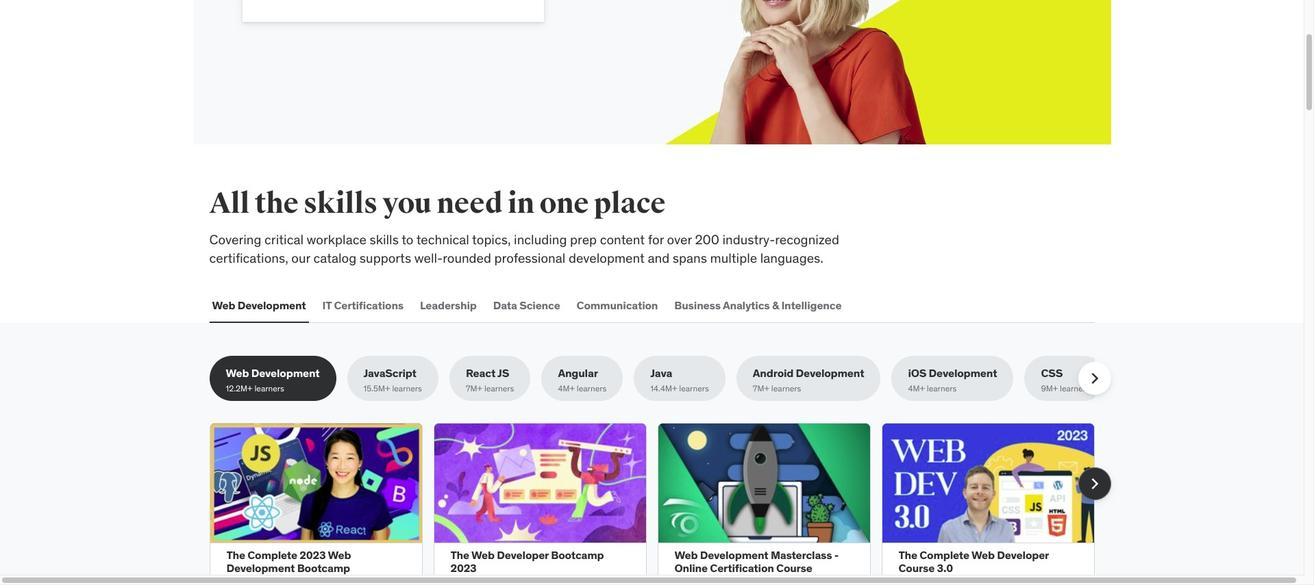 Task type: vqa. For each thing, say whether or not it's contained in the screenshot.


Task type: locate. For each thing, give the bounding box(es) containing it.
the inside the complete 2023 web development bootcamp
[[226, 549, 245, 563]]

masterclass
[[771, 549, 832, 563]]

5 learners from the left
[[679, 383, 709, 394]]

you
[[382, 186, 432, 221]]

course left 3.0
[[899, 562, 935, 576]]

the inside "the complete web developer course 3.0"
[[899, 549, 917, 563]]

0 horizontal spatial 7m+
[[466, 383, 482, 394]]

skills up workplace
[[303, 186, 377, 221]]

0 horizontal spatial developer
[[497, 549, 549, 563]]

next image
[[1083, 473, 1105, 495]]

7m+ down the android
[[753, 383, 769, 394]]

3 learners from the left
[[484, 383, 514, 394]]

2 complete from the left
[[920, 549, 969, 563]]

7 learners from the left
[[927, 383, 957, 394]]

4 learners from the left
[[577, 383, 607, 394]]

the web developer bootcamp 2023
[[450, 549, 604, 576]]

1 developer from the left
[[497, 549, 549, 563]]

0 horizontal spatial bootcamp
[[297, 562, 350, 576]]

intelligence
[[781, 299, 842, 312]]

web
[[212, 299, 235, 312], [226, 367, 249, 380], [328, 549, 351, 563], [471, 549, 495, 563], [674, 549, 698, 563], [971, 549, 995, 563]]

certification
[[710, 562, 774, 576]]

content
[[600, 232, 645, 248]]

carousel element
[[209, 424, 1111, 586]]

0 horizontal spatial 2023
[[300, 549, 326, 563]]

1 horizontal spatial 2023
[[450, 562, 477, 576]]

2023
[[300, 549, 326, 563], [450, 562, 477, 576]]

4m+ down ios on the bottom right
[[908, 383, 925, 394]]

0 horizontal spatial 4m+
[[558, 383, 575, 394]]

course
[[776, 562, 812, 576], [899, 562, 935, 576]]

development for web development masterclass - online certification course
[[700, 549, 768, 563]]

complete for development
[[248, 549, 297, 563]]

-
[[834, 549, 839, 563]]

6 learners from the left
[[771, 383, 801, 394]]

next image
[[1083, 368, 1105, 390]]

1 course from the left
[[776, 562, 812, 576]]

all
[[209, 186, 249, 221]]

and
[[648, 250, 669, 266]]

4m+
[[558, 383, 575, 394], [908, 383, 925, 394]]

course inside "the complete web developer course 3.0"
[[899, 562, 935, 576]]

7m+ down the "react"
[[466, 383, 482, 394]]

2 learners from the left
[[392, 383, 422, 394]]

ios
[[908, 367, 926, 380]]

2 developer from the left
[[997, 549, 1049, 563]]

2 horizontal spatial the
[[899, 549, 917, 563]]

200
[[695, 232, 719, 248]]

3 the from the left
[[899, 549, 917, 563]]

development inside button
[[238, 299, 306, 312]]

topic filters element
[[209, 357, 1111, 402]]

bootcamp inside the complete 2023 web development bootcamp
[[297, 562, 350, 576]]

1 horizontal spatial developer
[[997, 549, 1049, 563]]

the complete 2023 web development bootcamp
[[226, 549, 351, 576]]

the inside the web developer bootcamp 2023
[[450, 549, 469, 563]]

development inside web development 12.2m+ learners
[[251, 367, 320, 380]]

to
[[402, 232, 413, 248]]

7m+ for react js
[[466, 383, 482, 394]]

1 horizontal spatial the
[[450, 549, 469, 563]]

course left -
[[776, 562, 812, 576]]

development for android development 7m+ learners
[[796, 367, 864, 380]]

web inside web development masterclass - online certification course
[[674, 549, 698, 563]]

8 learners from the left
[[1060, 383, 1090, 394]]

development
[[569, 250, 645, 266]]

for
[[648, 232, 664, 248]]

the
[[226, 549, 245, 563], [450, 549, 469, 563], [899, 549, 917, 563]]

react
[[466, 367, 495, 380]]

in
[[508, 186, 534, 221]]

learners inside java 14.4m+ learners
[[679, 383, 709, 394]]

android development 7m+ learners
[[753, 367, 864, 394]]

2 4m+ from the left
[[908, 383, 925, 394]]

bootcamp
[[551, 549, 604, 563], [297, 562, 350, 576]]

2 7m+ from the left
[[753, 383, 769, 394]]

7m+
[[466, 383, 482, 394], [753, 383, 769, 394]]

skills
[[303, 186, 377, 221], [370, 232, 399, 248]]

development inside the complete 2023 web development bootcamp
[[226, 562, 295, 576]]

web inside button
[[212, 299, 235, 312]]

the web developer bootcamp 2023 link
[[450, 549, 604, 576]]

1 vertical spatial skills
[[370, 232, 399, 248]]

business analytics & intelligence button
[[672, 289, 844, 322]]

1 horizontal spatial 4m+
[[908, 383, 925, 394]]

developer inside "the complete web developer course 3.0"
[[997, 549, 1049, 563]]

catalog
[[313, 250, 356, 266]]

0 vertical spatial skills
[[303, 186, 377, 221]]

complete inside "the complete web developer course 3.0"
[[920, 549, 969, 563]]

1 complete from the left
[[248, 549, 297, 563]]

development
[[238, 299, 306, 312], [251, 367, 320, 380], [796, 367, 864, 380], [929, 367, 997, 380], [700, 549, 768, 563], [226, 562, 295, 576]]

web inside "the complete web developer course 3.0"
[[971, 549, 995, 563]]

development inside ios development 4m+ learners
[[929, 367, 997, 380]]

learners inside angular 4m+ learners
[[577, 383, 607, 394]]

development inside web development masterclass - online certification course
[[700, 549, 768, 563]]

1 4m+ from the left
[[558, 383, 575, 394]]

7m+ inside android development 7m+ learners
[[753, 383, 769, 394]]

the
[[255, 186, 298, 221]]

the for course
[[899, 549, 917, 563]]

learners inside ios development 4m+ learners
[[927, 383, 957, 394]]

complete inside the complete 2023 web development bootcamp
[[248, 549, 297, 563]]

prep
[[570, 232, 597, 248]]

learners inside react js 7m+ learners
[[484, 383, 514, 394]]

1 horizontal spatial course
[[899, 562, 935, 576]]

the for 2023
[[450, 549, 469, 563]]

course inside web development masterclass - online certification course
[[776, 562, 812, 576]]

1 horizontal spatial bootcamp
[[551, 549, 604, 563]]

web inside web development 12.2m+ learners
[[226, 367, 249, 380]]

skills up supports
[[370, 232, 399, 248]]

web development masterclass - online certification course link
[[674, 549, 839, 576]]

1 7m+ from the left
[[466, 383, 482, 394]]

9m+
[[1041, 383, 1058, 394]]

2 course from the left
[[899, 562, 935, 576]]

complete for course
[[920, 549, 969, 563]]

development inside android development 7m+ learners
[[796, 367, 864, 380]]

1 horizontal spatial complete
[[920, 549, 969, 563]]

professional
[[494, 250, 565, 266]]

4m+ inside angular 4m+ learners
[[558, 383, 575, 394]]

developer inside the web developer bootcamp 2023
[[497, 549, 549, 563]]

7m+ inside react js 7m+ learners
[[466, 383, 482, 394]]

complete
[[248, 549, 297, 563], [920, 549, 969, 563]]

all the skills you need in one place
[[209, 186, 665, 221]]

data
[[493, 299, 517, 312]]

0 horizontal spatial complete
[[248, 549, 297, 563]]

0 horizontal spatial the
[[226, 549, 245, 563]]

1 the from the left
[[226, 549, 245, 563]]

1 learners from the left
[[254, 383, 284, 394]]

angular 4m+ learners
[[558, 367, 607, 394]]

need
[[437, 186, 503, 221]]

14.4m+
[[650, 383, 677, 394]]

science
[[519, 299, 560, 312]]

2 the from the left
[[450, 549, 469, 563]]

0 horizontal spatial course
[[776, 562, 812, 576]]

learners inside web development 12.2m+ learners
[[254, 383, 284, 394]]

certifications,
[[209, 250, 288, 266]]

7m+ for android development
[[753, 383, 769, 394]]

developer
[[497, 549, 549, 563], [997, 549, 1049, 563]]

learners
[[254, 383, 284, 394], [392, 383, 422, 394], [484, 383, 514, 394], [577, 383, 607, 394], [679, 383, 709, 394], [771, 383, 801, 394], [927, 383, 957, 394], [1060, 383, 1090, 394]]

web development button
[[209, 289, 309, 322]]

4m+ down angular
[[558, 383, 575, 394]]

1 horizontal spatial 7m+
[[753, 383, 769, 394]]



Task type: describe. For each thing, give the bounding box(es) containing it.
industry-
[[722, 232, 775, 248]]

spans
[[673, 250, 707, 266]]

javascript
[[363, 367, 416, 380]]

one
[[539, 186, 589, 221]]

well-
[[414, 250, 443, 266]]

12.2m+
[[226, 383, 252, 394]]

the for development
[[226, 549, 245, 563]]

workplace
[[307, 232, 366, 248]]

learners inside android development 7m+ learners
[[771, 383, 801, 394]]

learners inside css 9m+ learners
[[1060, 383, 1090, 394]]

angular
[[558, 367, 598, 380]]

2023 inside the web developer bootcamp 2023
[[450, 562, 477, 576]]

bootcamp inside the web developer bootcamp 2023
[[551, 549, 604, 563]]

covering critical workplace skills to technical topics, including prep content for over 200 industry-recognized certifications, our catalog supports well-rounded professional development and spans multiple languages.
[[209, 232, 839, 266]]

critical
[[265, 232, 303, 248]]

place
[[594, 186, 665, 221]]

communication button
[[574, 289, 661, 322]]

web inside the web developer bootcamp 2023
[[471, 549, 495, 563]]

the complete 2023 web development bootcamp link
[[226, 549, 351, 576]]

css
[[1041, 367, 1063, 380]]

certifications
[[334, 299, 404, 312]]

languages.
[[760, 250, 823, 266]]

ios development 4m+ learners
[[908, 367, 997, 394]]

recognized
[[775, 232, 839, 248]]

covering
[[209, 232, 261, 248]]

communication
[[577, 299, 658, 312]]

skills inside 'covering critical workplace skills to technical topics, including prep content for over 200 industry-recognized certifications, our catalog supports well-rounded professional development and spans multiple languages.'
[[370, 232, 399, 248]]

leadership
[[420, 299, 477, 312]]

javascript 15.5m+ learners
[[363, 367, 422, 394]]

development for web development 12.2m+ learners
[[251, 367, 320, 380]]

4m+ inside ios development 4m+ learners
[[908, 383, 925, 394]]

technical
[[416, 232, 469, 248]]

over
[[667, 232, 692, 248]]

development for ios development 4m+ learners
[[929, 367, 997, 380]]

leadership button
[[417, 289, 479, 322]]

rounded
[[443, 250, 491, 266]]

3.0
[[937, 562, 953, 576]]

the complete web developer course 3.0
[[899, 549, 1049, 576]]

css 9m+ learners
[[1041, 367, 1090, 394]]

data science button
[[490, 289, 563, 322]]

java
[[650, 367, 672, 380]]

it
[[322, 299, 332, 312]]

our
[[291, 250, 310, 266]]

15.5m+
[[363, 383, 390, 394]]

android
[[753, 367, 794, 380]]

it certifications button
[[320, 289, 406, 322]]

&
[[772, 299, 779, 312]]

web inside the complete 2023 web development bootcamp
[[328, 549, 351, 563]]

business analytics & intelligence
[[674, 299, 842, 312]]

data science
[[493, 299, 560, 312]]

topics,
[[472, 232, 511, 248]]

development for web development
[[238, 299, 306, 312]]

online
[[674, 562, 708, 576]]

java 14.4m+ learners
[[650, 367, 709, 394]]

js
[[497, 367, 509, 380]]

analytics
[[723, 299, 770, 312]]

react js 7m+ learners
[[466, 367, 514, 394]]

web development masterclass - online certification course
[[674, 549, 839, 576]]

including
[[514, 232, 567, 248]]

it certifications
[[322, 299, 404, 312]]

web development
[[212, 299, 306, 312]]

web development 12.2m+ learners
[[226, 367, 320, 394]]

learners inside javascript 15.5m+ learners
[[392, 383, 422, 394]]

supports
[[360, 250, 411, 266]]

multiple
[[710, 250, 757, 266]]

2023 inside the complete 2023 web development bootcamp
[[300, 549, 326, 563]]

business
[[674, 299, 721, 312]]

the complete web developer course 3.0 link
[[899, 549, 1049, 576]]



